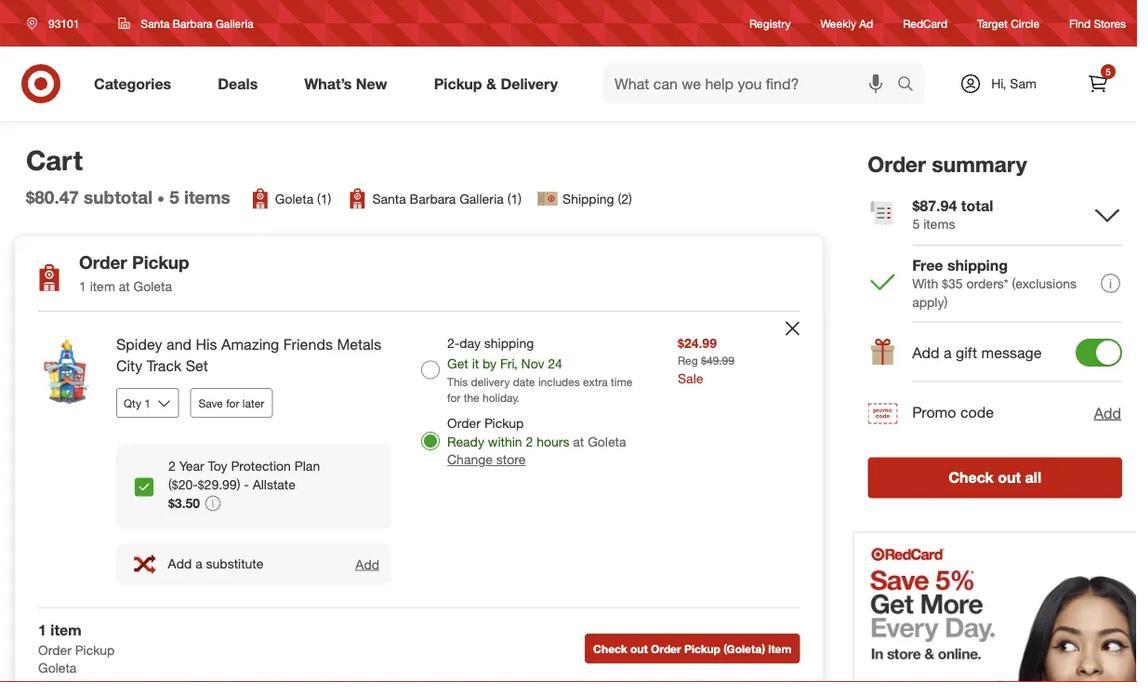 Task type: vqa. For each thing, say whether or not it's contained in the screenshot.
Amazing
yes



Task type: describe. For each thing, give the bounding box(es) containing it.
sale
[[678, 370, 704, 386]]

cart item ready to fulfill group
[[16, 312, 823, 607]]

list containing goleta (1)
[[249, 187, 633, 210]]

deals
[[218, 75, 258, 93]]

goleta inside order pickup 1 item at goleta
[[134, 278, 172, 295]]

amazing
[[221, 336, 279, 354]]

(2)
[[618, 190, 633, 206]]

what's new link
[[289, 63, 411, 104]]

check out all button
[[868, 458, 1123, 498]]

pickup & delivery
[[434, 75, 558, 93]]

order inside button
[[651, 641, 682, 655]]

93101 button
[[15, 7, 99, 40]]

ad
[[860, 16, 874, 30]]

categories link
[[78, 63, 195, 104]]

1 inside 1 item order pickup goleta
[[38, 621, 46, 639]]

pickup inside order pickup ready within 2 hours at goleta change store
[[485, 414, 524, 431]]

year
[[179, 458, 204, 474]]

check for order summary
[[949, 469, 995, 487]]

change
[[448, 452, 493, 468]]

93101
[[48, 16, 79, 30]]

add a substitute
[[168, 556, 264, 572]]

2-day shipping get it by fri, nov 24 this delivery date includes extra time for the holiday.
[[448, 335, 633, 405]]

search
[[890, 76, 934, 95]]

0 vertical spatial items
[[184, 186, 231, 208]]

shipping
[[563, 190, 615, 206]]

goleta inside order pickup ready within 2 hours at goleta change store
[[588, 433, 627, 449]]

a for gift
[[944, 344, 952, 362]]

($20-
[[168, 476, 198, 493]]

at inside order pickup 1 item at goleta
[[119, 278, 130, 295]]

pickup inside button
[[685, 641, 721, 655]]

barbara for santa barbara galleria (1)
[[410, 190, 456, 206]]

goleta inside "list"
[[275, 190, 314, 206]]

message
[[982, 344, 1043, 362]]

goleta (1)
[[275, 190, 332, 206]]

2-
[[448, 335, 460, 351]]

order pickup 1 item at goleta
[[79, 252, 190, 295]]

$87.94
[[913, 196, 958, 214]]

pickup & delivery link
[[418, 63, 582, 104]]

cart
[[26, 143, 83, 176]]

total
[[962, 196, 994, 214]]

sam
[[1011, 75, 1037, 92]]

$35
[[943, 275, 964, 291]]

redcard link
[[904, 15, 948, 31]]

goleta inside 1 item order pickup goleta
[[38, 660, 77, 676]]

find stores
[[1070, 16, 1127, 30]]

order pickup ready within 2 hours at goleta change store
[[448, 414, 627, 468]]

friends
[[284, 336, 333, 354]]

santa for santa barbara galleria
[[141, 16, 170, 30]]

find stores link
[[1070, 15, 1127, 31]]

it
[[472, 356, 479, 372]]

stores
[[1095, 16, 1127, 30]]

item inside order pickup 1 item at goleta
[[90, 278, 115, 295]]

out for 1
[[631, 641, 648, 655]]

2 inside 2 year toy protection plan ($20-$29.99) - allstate
[[168, 458, 176, 474]]

1 inside order pickup 1 item at goleta
[[79, 278, 86, 295]]

shipping (2)
[[563, 190, 633, 206]]

add a gift message
[[913, 344, 1043, 362]]

&
[[487, 75, 497, 93]]

plan
[[295, 458, 320, 474]]

target
[[978, 16, 1009, 30]]

gift
[[957, 344, 978, 362]]

check out all
[[949, 469, 1042, 487]]

a for substitute
[[196, 556, 203, 572]]

within
[[488, 433, 523, 449]]

with
[[913, 275, 939, 291]]

ready
[[448, 433, 485, 449]]

5 for 5 items
[[170, 186, 179, 208]]

$87.94 total 5 items
[[913, 196, 994, 232]]

his
[[196, 336, 217, 354]]

fri,
[[501, 356, 518, 372]]

shipping inside the free shipping with $35 orders* (exclusions apply)
[[948, 256, 1009, 274]]

at inside order pickup ready within 2 hours at goleta change store
[[573, 433, 585, 449]]

galleria for santa barbara galleria
[[216, 16, 254, 30]]

circle
[[1012, 16, 1040, 30]]

promo
[[913, 404, 957, 422]]

the
[[464, 391, 480, 405]]

$3.50
[[168, 495, 200, 511]]

this
[[448, 375, 468, 389]]

5 link
[[1078, 63, 1119, 104]]

code
[[961, 404, 995, 422]]

none radio inside cart item ready to fulfill group
[[422, 361, 440, 379]]

categories
[[94, 75, 171, 93]]

spidey and his amazing friends metals city track set link
[[116, 334, 392, 377]]

check out order pickup (goleta) item button
[[585, 633, 800, 663]]

5 items
[[170, 186, 231, 208]]

registry
[[750, 16, 791, 30]]

target circle
[[978, 16, 1040, 30]]

barbara for santa barbara galleria
[[173, 16, 213, 30]]

$80.47 subtotal
[[26, 186, 153, 208]]

change store button
[[448, 451, 526, 469]]

summary
[[933, 151, 1028, 177]]

save for later
[[199, 396, 265, 410]]

delivery
[[501, 75, 558, 93]]

item inside 1 item order pickup goleta
[[51, 621, 82, 639]]

promo code
[[913, 404, 995, 422]]

5 for 5
[[1107, 66, 1112, 77]]

item inside button
[[769, 641, 792, 655]]

(exclusions
[[1013, 275, 1078, 291]]

5 inside "$87.94 total 5 items"
[[913, 216, 920, 232]]

What can we help you find? suggestions appear below search field
[[604, 63, 903, 104]]

store
[[497, 452, 526, 468]]

date
[[513, 375, 536, 389]]

holiday.
[[483, 391, 520, 405]]

$29.99)
[[198, 476, 240, 493]]



Task type: locate. For each thing, give the bounding box(es) containing it.
track
[[147, 357, 182, 375]]

0 horizontal spatial 1
[[38, 621, 46, 639]]

1 vertical spatial item
[[51, 621, 82, 639]]

1 horizontal spatial check
[[949, 469, 995, 487]]

check out order pickup (goleta) item
[[594, 641, 792, 655]]

barbara inside "list"
[[410, 190, 456, 206]]

1 vertical spatial barbara
[[410, 190, 456, 206]]

protection
[[231, 458, 291, 474]]

1 horizontal spatial 2
[[526, 433, 533, 449]]

for
[[448, 391, 461, 405], [226, 396, 240, 410]]

order inside order pickup 1 item at goleta
[[79, 252, 127, 273]]

allstate
[[253, 476, 296, 493]]

santa barbara galleria
[[141, 16, 254, 30]]

pickup
[[434, 75, 483, 93], [132, 252, 190, 273], [485, 414, 524, 431], [75, 641, 115, 658], [685, 641, 721, 655]]

check inside button
[[949, 469, 995, 487]]

for down this
[[448, 391, 461, 405]]

weekly ad link
[[821, 15, 874, 31]]

later
[[243, 396, 265, 410]]

item
[[90, 278, 115, 295], [51, 621, 82, 639], [769, 641, 792, 655]]

check for 1
[[594, 641, 628, 655]]

spidey and his amazing friends metals city track set
[[116, 336, 382, 375]]

(goleta)
[[724, 641, 766, 655]]

a left gift
[[944, 344, 952, 362]]

1 horizontal spatial santa
[[373, 190, 406, 206]]

0 horizontal spatial item
[[51, 621, 82, 639]]

pickup inside 1 item order pickup goleta
[[75, 641, 115, 658]]

1 vertical spatial 5
[[170, 186, 179, 208]]

day
[[460, 335, 481, 351]]

0 horizontal spatial check
[[594, 641, 628, 655]]

barbara
[[173, 16, 213, 30], [410, 190, 456, 206]]

for inside 2-day shipping get it by fri, nov 24 this delivery date includes extra time for the holiday.
[[448, 391, 461, 405]]

order for order pickup ready within 2 hours at goleta change store
[[448, 414, 481, 431]]

galleria inside "list"
[[460, 190, 504, 206]]

add button
[[1094, 401, 1123, 424], [355, 555, 381, 573]]

1 vertical spatial at
[[573, 433, 585, 449]]

0 vertical spatial at
[[119, 278, 130, 295]]

apply)
[[913, 294, 948, 310]]

0 horizontal spatial (1)
[[317, 190, 332, 206]]

-
[[244, 476, 249, 493]]

hi, sam
[[992, 75, 1037, 92]]

1 horizontal spatial galleria
[[460, 190, 504, 206]]

spidey
[[116, 336, 162, 354]]

0 vertical spatial 1
[[79, 278, 86, 295]]

1 vertical spatial a
[[196, 556, 203, 572]]

1 horizontal spatial barbara
[[410, 190, 456, 206]]

and
[[167, 336, 192, 354]]

what's new
[[305, 75, 388, 93]]

save for later button
[[190, 388, 273, 418]]

order inside 1 item order pickup goleta
[[38, 641, 72, 658]]

target redcard save 5% get more every day. in store & online. apply now for a credit or debit redcard. *some restrictions apply. image
[[853, 532, 1138, 682]]

1 item order pickup goleta
[[38, 621, 115, 676]]

spidey and his amazing friends metals city track set image
[[31, 334, 105, 409]]

save
[[199, 396, 223, 410]]

2 vertical spatial item
[[769, 641, 792, 655]]

set
[[186, 357, 208, 375]]

(1)
[[317, 190, 332, 206], [508, 190, 522, 206]]

for inside button
[[226, 396, 240, 410]]

1 horizontal spatial add button
[[1094, 401, 1123, 424]]

a inside group
[[196, 556, 203, 572]]

2
[[526, 433, 533, 449], [168, 458, 176, 474]]

0 horizontal spatial items
[[184, 186, 231, 208]]

1 horizontal spatial (1)
[[508, 190, 522, 206]]

0 horizontal spatial add button
[[355, 555, 381, 573]]

check
[[949, 469, 995, 487], [594, 641, 628, 655]]

what's
[[305, 75, 352, 93]]

None radio
[[422, 361, 440, 379]]

1 vertical spatial out
[[631, 641, 648, 655]]

1 vertical spatial galleria
[[460, 190, 504, 206]]

0 vertical spatial add button
[[1094, 401, 1123, 424]]

$24.99
[[678, 335, 717, 351]]

0 vertical spatial check
[[949, 469, 995, 487]]

0 vertical spatial item
[[90, 278, 115, 295]]

2 (1) from the left
[[508, 190, 522, 206]]

hours
[[537, 433, 570, 449]]

galleria inside dropdown button
[[216, 16, 254, 30]]

registry link
[[750, 15, 791, 31]]

0 horizontal spatial barbara
[[173, 16, 213, 30]]

shipping inside 2-day shipping get it by fri, nov 24 this delivery date includes extra time for the holiday.
[[485, 335, 534, 351]]

1 horizontal spatial out
[[999, 469, 1022, 487]]

santa barbara galleria (1)
[[373, 190, 522, 206]]

subtotal
[[84, 186, 153, 208]]

santa inside dropdown button
[[141, 16, 170, 30]]

time
[[611, 375, 633, 389]]

1 vertical spatial 2
[[168, 458, 176, 474]]

0 vertical spatial shipping
[[948, 256, 1009, 274]]

0 vertical spatial barbara
[[173, 16, 213, 30]]

by
[[483, 356, 497, 372]]

items right subtotal
[[184, 186, 231, 208]]

1 horizontal spatial for
[[448, 391, 461, 405]]

order inside order pickup ready within 2 hours at goleta change store
[[448, 414, 481, 431]]

0 horizontal spatial for
[[226, 396, 240, 410]]

2 vertical spatial 5
[[913, 216, 920, 232]]

substitute
[[206, 556, 264, 572]]

list
[[249, 187, 633, 210]]

5 down $87.94
[[913, 216, 920, 232]]

search button
[[890, 63, 934, 108]]

5 inside 5 link
[[1107, 66, 1112, 77]]

metals
[[337, 336, 382, 354]]

a left substitute
[[196, 556, 203, 572]]

24
[[548, 356, 563, 372]]

items inside "$87.94 total 5 items"
[[924, 216, 956, 232]]

new
[[356, 75, 388, 93]]

santa up the categories "link"
[[141, 16, 170, 30]]

pickup inside order pickup 1 item at goleta
[[132, 252, 190, 273]]

order for order summary
[[868, 151, 927, 177]]

barbara inside dropdown button
[[173, 16, 213, 30]]

1 horizontal spatial 5
[[913, 216, 920, 232]]

$80.47
[[26, 186, 79, 208]]

order for order pickup 1 item at goleta
[[79, 252, 127, 273]]

a
[[944, 344, 952, 362], [196, 556, 203, 572]]

for left later
[[226, 396, 240, 410]]

deals link
[[202, 63, 281, 104]]

1 horizontal spatial shipping
[[948, 256, 1009, 274]]

santa barbara galleria button
[[106, 7, 266, 40]]

reg
[[678, 354, 699, 368]]

galleria for santa barbara galleria (1)
[[460, 190, 504, 206]]

Service plan for Spidey and His Amazing Friends Metals City Track Set checkbox
[[135, 478, 154, 496]]

1 vertical spatial check
[[594, 641, 628, 655]]

find
[[1070, 16, 1092, 30]]

redcard
[[904, 16, 948, 30]]

2 inside order pickup ready within 2 hours at goleta change store
[[526, 433, 533, 449]]

5 right subtotal
[[170, 186, 179, 208]]

city
[[116, 357, 143, 375]]

2 horizontal spatial 5
[[1107, 66, 1112, 77]]

0 vertical spatial a
[[944, 344, 952, 362]]

0 vertical spatial galleria
[[216, 16, 254, 30]]

1 horizontal spatial 1
[[79, 278, 86, 295]]

delivery
[[471, 375, 510, 389]]

weekly ad
[[821, 16, 874, 30]]

0 horizontal spatial 2
[[168, 458, 176, 474]]

0 horizontal spatial galleria
[[216, 16, 254, 30]]

santa
[[141, 16, 170, 30], [373, 190, 406, 206]]

weekly
[[821, 16, 857, 30]]

1 horizontal spatial at
[[573, 433, 585, 449]]

santa for santa barbara galleria (1)
[[373, 190, 406, 206]]

at
[[119, 278, 130, 295], [573, 433, 585, 449]]

1 vertical spatial add button
[[355, 555, 381, 573]]

2 left year
[[168, 458, 176, 474]]

0 horizontal spatial 5
[[170, 186, 179, 208]]

target circle link
[[978, 15, 1040, 31]]

shipping up orders*
[[948, 256, 1009, 274]]

2 horizontal spatial item
[[769, 641, 792, 655]]

order summary
[[868, 151, 1028, 177]]

free shipping with $35 orders* (exclusions apply)
[[913, 256, 1078, 310]]

nov
[[522, 356, 545, 372]]

0 horizontal spatial shipping
[[485, 335, 534, 351]]

includes
[[539, 375, 580, 389]]

shipping up fri,
[[485, 335, 534, 351]]

0 vertical spatial 5
[[1107, 66, 1112, 77]]

add
[[913, 344, 940, 362], [1095, 404, 1122, 422], [168, 556, 192, 572], [356, 556, 380, 572]]

1 vertical spatial santa
[[373, 190, 406, 206]]

1 vertical spatial items
[[924, 216, 956, 232]]

items
[[184, 186, 231, 208], [924, 216, 956, 232]]

0 vertical spatial out
[[999, 469, 1022, 487]]

santa right goleta (1)
[[373, 190, 406, 206]]

2 left hours
[[526, 433, 533, 449]]

Store pickup radio
[[422, 432, 440, 451]]

orders*
[[967, 275, 1009, 291]]

santa inside "list"
[[373, 190, 406, 206]]

0 vertical spatial 2
[[526, 433, 533, 449]]

1 vertical spatial 1
[[38, 621, 46, 639]]

at right hours
[[573, 433, 585, 449]]

at up the spidey
[[119, 278, 130, 295]]

1 (1) from the left
[[317, 190, 332, 206]]

1
[[79, 278, 86, 295], [38, 621, 46, 639]]

1 horizontal spatial item
[[90, 278, 115, 295]]

0 horizontal spatial out
[[631, 641, 648, 655]]

0 vertical spatial santa
[[141, 16, 170, 30]]

check inside button
[[594, 641, 628, 655]]

1 horizontal spatial items
[[924, 216, 956, 232]]

5 down stores
[[1107, 66, 1112, 77]]

items down $87.94
[[924, 216, 956, 232]]

0 horizontal spatial a
[[196, 556, 203, 572]]

0 horizontal spatial at
[[119, 278, 130, 295]]

out inside button
[[999, 469, 1022, 487]]

out for order summary
[[999, 469, 1022, 487]]

1 vertical spatial shipping
[[485, 335, 534, 351]]

1 horizontal spatial a
[[944, 344, 952, 362]]

0 horizontal spatial santa
[[141, 16, 170, 30]]

out inside button
[[631, 641, 648, 655]]



